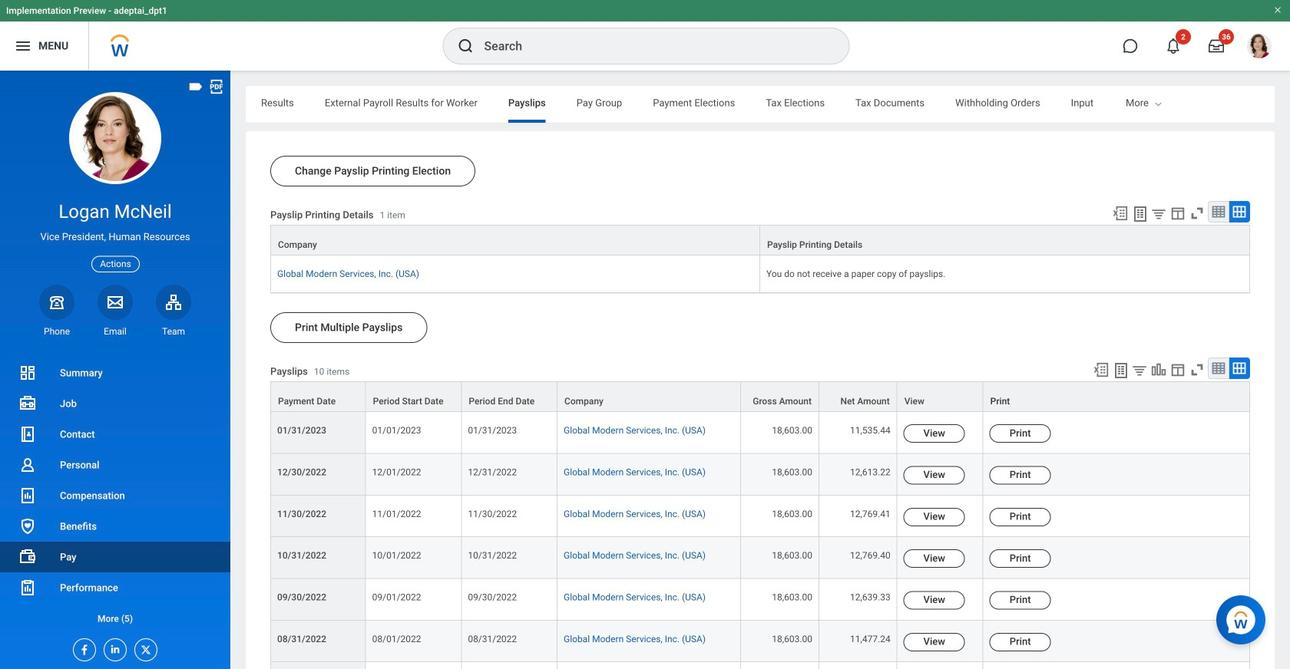 Task type: vqa. For each thing, say whether or not it's contained in the screenshot.
second cell from the left
yes



Task type: describe. For each thing, give the bounding box(es) containing it.
job image
[[18, 395, 37, 413]]

view team image
[[164, 293, 183, 312]]

7 row from the top
[[270, 538, 1251, 580]]

summary image
[[18, 364, 37, 383]]

team logan mcneil element
[[156, 326, 191, 338]]

2 fullscreen image from the top
[[1189, 362, 1206, 379]]

pay image
[[18, 548, 37, 567]]

email logan mcneil element
[[98, 326, 133, 338]]

phone logan mcneil element
[[39, 326, 75, 338]]

4 row from the top
[[270, 413, 1251, 454]]

8 row from the top
[[270, 580, 1251, 621]]

9 row from the top
[[270, 621, 1251, 663]]

expand table image
[[1232, 361, 1248, 376]]

inbox large image
[[1209, 38, 1225, 54]]

table image
[[1211, 361, 1227, 376]]

mail image
[[106, 293, 124, 312]]

profile logan mcneil image
[[1248, 34, 1272, 62]]

5 row from the top
[[270, 454, 1251, 496]]

6 cell from the left
[[898, 663, 984, 670]]

personal image
[[18, 456, 37, 475]]

export to worksheets image
[[1112, 362, 1131, 380]]

contact image
[[18, 426, 37, 444]]

tag image
[[187, 78, 204, 95]]

toolbar for 3rd row from the top of the page
[[1086, 358, 1251, 382]]

3 cell from the left
[[558, 663, 741, 670]]

close environment banner image
[[1274, 5, 1283, 15]]

2 row from the top
[[270, 256, 1251, 294]]

expand table image
[[1232, 204, 1248, 220]]

navigation pane region
[[0, 71, 230, 670]]

5 cell from the left
[[820, 663, 898, 670]]

select to filter grid data image for export to worksheets image
[[1151, 206, 1168, 222]]

10 row from the top
[[270, 663, 1251, 670]]



Task type: locate. For each thing, give the bounding box(es) containing it.
compensation image
[[18, 487, 37, 505]]

search image
[[457, 37, 475, 55]]

3 row from the top
[[270, 382, 1251, 413]]

1 cell from the left
[[366, 663, 462, 670]]

linkedin image
[[104, 640, 121, 656]]

select to filter grid data image right export to worksheets icon
[[1132, 363, 1148, 379]]

0 horizontal spatial export to excel image
[[1093, 362, 1110, 379]]

banner
[[0, 0, 1291, 71]]

justify image
[[14, 37, 32, 55]]

1 horizontal spatial select to filter grid data image
[[1151, 206, 1168, 222]]

1 vertical spatial fullscreen image
[[1189, 362, 1206, 379]]

1 vertical spatial export to excel image
[[1093, 362, 1110, 379]]

cell
[[366, 663, 462, 670], [462, 663, 558, 670], [558, 663, 741, 670], [741, 663, 820, 670], [820, 663, 898, 670], [898, 663, 984, 670], [984, 663, 1251, 670]]

table image
[[1211, 204, 1227, 220]]

export to excel image for export to worksheets image
[[1112, 205, 1129, 222]]

1 row from the top
[[270, 225, 1251, 257]]

click to view/edit grid preferences image
[[1170, 205, 1187, 222]]

2 cell from the left
[[462, 663, 558, 670]]

select to filter grid data image for export to worksheets icon
[[1132, 363, 1148, 379]]

toolbar for 10th row from the bottom
[[1105, 201, 1251, 225]]

export to worksheets image
[[1132, 205, 1150, 224]]

select to filter grid data image right export to worksheets image
[[1151, 206, 1168, 222]]

toolbar
[[1105, 201, 1251, 225], [1086, 358, 1251, 382]]

export to excel image left export to worksheets image
[[1112, 205, 1129, 222]]

0 vertical spatial fullscreen image
[[1189, 205, 1206, 222]]

row header
[[270, 663, 366, 670]]

fullscreen image right click to view/edit grid preferences icon
[[1189, 362, 1206, 379]]

0 vertical spatial export to excel image
[[1112, 205, 1129, 222]]

view printable version (pdf) image
[[208, 78, 225, 95]]

0 vertical spatial select to filter grid data image
[[1151, 206, 1168, 222]]

x image
[[135, 640, 152, 657]]

4 cell from the left
[[741, 663, 820, 670]]

tab list
[[246, 86, 1291, 123]]

1 vertical spatial select to filter grid data image
[[1132, 363, 1148, 379]]

export to excel image left export to worksheets icon
[[1093, 362, 1110, 379]]

6 row from the top
[[270, 496, 1251, 538]]

0 vertical spatial toolbar
[[1105, 201, 1251, 225]]

1 fullscreen image from the top
[[1189, 205, 1206, 222]]

phone image
[[46, 293, 68, 312]]

facebook image
[[74, 640, 91, 657]]

1 vertical spatial toolbar
[[1086, 358, 1251, 382]]

fullscreen image
[[1189, 205, 1206, 222], [1189, 362, 1206, 379]]

row
[[270, 225, 1251, 257], [270, 256, 1251, 294], [270, 382, 1251, 413], [270, 413, 1251, 454], [270, 454, 1251, 496], [270, 496, 1251, 538], [270, 538, 1251, 580], [270, 580, 1251, 621], [270, 621, 1251, 663], [270, 663, 1251, 670]]

performance image
[[18, 579, 37, 598]]

Search Workday  search field
[[484, 29, 818, 63]]

list
[[0, 358, 230, 635]]

0 horizontal spatial select to filter grid data image
[[1132, 363, 1148, 379]]

export to excel image for export to worksheets icon
[[1093, 362, 1110, 379]]

fullscreen image right click to view/edit grid preferences image
[[1189, 205, 1206, 222]]

notifications large image
[[1166, 38, 1181, 54]]

1 horizontal spatial export to excel image
[[1112, 205, 1129, 222]]

column header
[[270, 225, 761, 257]]

select to filter grid data image
[[1151, 206, 1168, 222], [1132, 363, 1148, 379]]

export to excel image
[[1112, 205, 1129, 222], [1093, 362, 1110, 379]]

7 cell from the left
[[984, 663, 1251, 670]]

click to view/edit grid preferences image
[[1170, 362, 1187, 379]]

benefits image
[[18, 518, 37, 536]]



